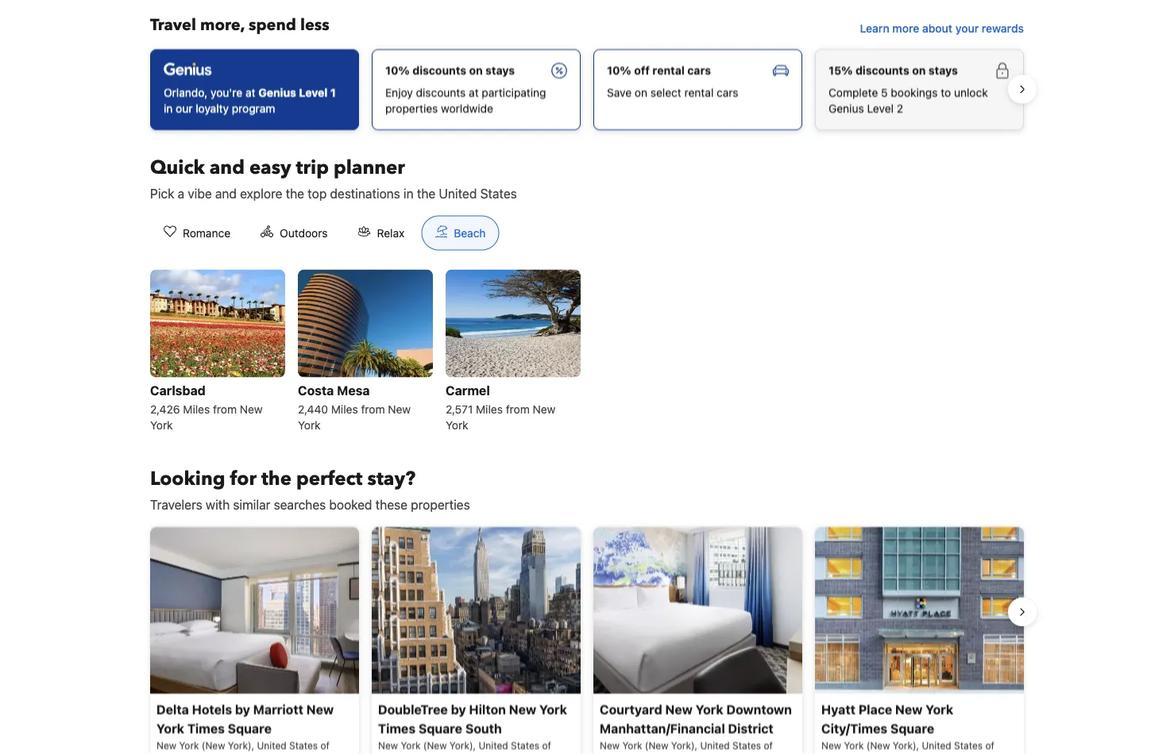 Task type: locate. For each thing, give the bounding box(es) containing it.
rental
[[653, 63, 685, 77], [685, 86, 714, 99]]

beach
[[454, 226, 486, 239]]

square inside delta hotels by marriott new york times square new york (new york), united states of america
[[228, 722, 272, 737]]

less
[[300, 14, 330, 36]]

0 horizontal spatial on
[[469, 63, 483, 77]]

at
[[246, 86, 255, 99], [469, 86, 479, 99]]

1 square from the left
[[228, 722, 272, 737]]

at inside 'orlando, you're at genius level 1 in our loyalty program'
[[246, 86, 255, 99]]

1 horizontal spatial at
[[469, 86, 479, 99]]

square down place
[[891, 722, 935, 737]]

discounts for 5
[[856, 63, 910, 77]]

4 america from the left
[[822, 755, 858, 755]]

2 horizontal spatial miles
[[476, 403, 503, 416]]

0 horizontal spatial in
[[164, 102, 173, 115]]

miles
[[183, 403, 210, 416], [331, 403, 358, 416], [476, 403, 503, 416]]

at up worldwide
[[469, 86, 479, 99]]

1 region from the top
[[137, 42, 1037, 136]]

0 vertical spatial properties
[[385, 102, 438, 115]]

0 horizontal spatial at
[[246, 86, 255, 99]]

rental right select
[[685, 86, 714, 99]]

2 from from the left
[[361, 403, 385, 416]]

0 vertical spatial rental
[[653, 63, 685, 77]]

the right for
[[261, 466, 292, 493]]

from right 2,571
[[506, 403, 530, 416]]

from for carlsbad
[[213, 403, 237, 416]]

1 times from the left
[[187, 722, 225, 737]]

2 horizontal spatial square
[[891, 722, 935, 737]]

america down city/times
[[822, 755, 858, 755]]

america down the delta
[[157, 755, 193, 755]]

searches
[[274, 497, 326, 512]]

of inside delta hotels by marriott new york times square new york (new york), united states of america
[[321, 740, 330, 751]]

hyatt
[[822, 703, 856, 718]]

2 horizontal spatial from
[[506, 403, 530, 416]]

0 horizontal spatial from
[[213, 403, 237, 416]]

3 miles from the left
[[476, 403, 503, 416]]

york inside costa mesa 2,440 miles from new york
[[298, 419, 321, 432]]

costa mesa 2,440 miles from new york
[[298, 383, 411, 432]]

america inside courtyard new york downtown manhattan/financial district new york (new york), united states of america
[[600, 755, 637, 755]]

3 square from the left
[[891, 722, 935, 737]]

cars up save on select rental cars
[[688, 63, 711, 77]]

region
[[137, 42, 1037, 136], [137, 521, 1037, 755]]

america down doubletree
[[378, 755, 415, 755]]

cars
[[688, 63, 711, 77], [717, 86, 739, 99]]

downtown
[[727, 703, 792, 718]]

2 stays from the left
[[929, 63, 958, 77]]

doubletree
[[378, 703, 448, 718]]

1 at from the left
[[246, 86, 255, 99]]

at up program
[[246, 86, 255, 99]]

2 square from the left
[[419, 722, 462, 737]]

york),
[[228, 740, 254, 751], [450, 740, 476, 751], [671, 740, 698, 751], [893, 740, 919, 751]]

place
[[859, 703, 893, 718]]

miles for carmel
[[476, 403, 503, 416]]

(new inside delta hotels by marriott new york times square new york (new york), united states of america
[[202, 740, 225, 751]]

travel more, spend less
[[150, 14, 330, 36]]

at inside enjoy discounts at participating properties worldwide
[[469, 86, 479, 99]]

new inside carlsbad 2,426 miles from new york
[[240, 403, 263, 416]]

and up vibe
[[210, 155, 245, 181]]

(new down city/times
[[867, 740, 890, 751]]

your
[[956, 21, 979, 34]]

(new down manhattan/financial
[[645, 740, 669, 751]]

stays up participating
[[486, 63, 515, 77]]

(new
[[202, 740, 225, 751], [423, 740, 447, 751], [645, 740, 669, 751], [867, 740, 890, 751]]

2 york), from the left
[[450, 740, 476, 751]]

1 miles from the left
[[183, 403, 210, 416]]

york), inside courtyard new york downtown manhattan/financial district new york (new york), united states of america
[[671, 740, 698, 751]]

0 vertical spatial region
[[137, 42, 1037, 136]]

3 america from the left
[[600, 755, 637, 755]]

on
[[469, 63, 483, 77], [912, 63, 926, 77], [635, 86, 648, 99]]

0 vertical spatial and
[[210, 155, 245, 181]]

2 at from the left
[[469, 86, 479, 99]]

2 times from the left
[[378, 722, 416, 737]]

you're
[[211, 86, 243, 99]]

and
[[210, 155, 245, 181], [215, 186, 237, 201]]

0 horizontal spatial by
[[235, 703, 250, 718]]

(new inside courtyard new york downtown manhattan/financial district new york (new york), united states of america
[[645, 740, 669, 751]]

mesa
[[337, 383, 370, 398]]

times
[[187, 722, 225, 737], [378, 722, 416, 737]]

genius down complete
[[829, 102, 864, 115]]

region containing 10% discounts on stays
[[137, 42, 1037, 136]]

tab list containing romance
[[137, 216, 512, 251]]

relax
[[377, 226, 405, 239]]

10% discounts on stays
[[385, 63, 515, 77]]

4 of from the left
[[986, 740, 995, 751]]

in
[[164, 102, 173, 115], [404, 186, 414, 201]]

1 of from the left
[[321, 740, 330, 751]]

america inside the hyatt place new york city/times square new york (new york), united states of america
[[822, 755, 858, 755]]

america inside delta hotels by marriott new york times square new york (new york), united states of america
[[157, 755, 193, 755]]

miles inside carmel 2,571 miles from new york
[[476, 403, 503, 416]]

level left 1
[[299, 86, 328, 99]]

cars right select
[[717, 86, 739, 99]]

learn more about your rewards
[[860, 21, 1024, 34]]

on up enjoy discounts at participating properties worldwide
[[469, 63, 483, 77]]

10% off rental cars
[[607, 63, 711, 77]]

times down hotels
[[187, 722, 225, 737]]

genius up program
[[258, 86, 296, 99]]

3 york), from the left
[[671, 740, 698, 751]]

of
[[321, 740, 330, 751], [542, 740, 551, 751], [764, 740, 773, 751], [986, 740, 995, 751]]

properties down enjoy
[[385, 102, 438, 115]]

4 york), from the left
[[893, 740, 919, 751]]

0 vertical spatial genius
[[258, 86, 296, 99]]

1 horizontal spatial by
[[451, 703, 466, 718]]

1 horizontal spatial miles
[[331, 403, 358, 416]]

stays up to
[[929, 63, 958, 77]]

2 by from the left
[[451, 703, 466, 718]]

square down doubletree
[[419, 722, 462, 737]]

new
[[240, 403, 263, 416], [388, 403, 411, 416], [533, 403, 556, 416], [307, 703, 334, 718], [509, 703, 536, 718], [666, 703, 693, 718], [896, 703, 923, 718], [157, 740, 176, 751], [378, 740, 398, 751], [600, 740, 620, 751], [822, 740, 842, 751]]

(new down doubletree
[[423, 740, 447, 751]]

on right the save at top
[[635, 86, 648, 99]]

10%
[[385, 63, 410, 77], [607, 63, 632, 77]]

orlando,
[[164, 86, 208, 99]]

explore
[[240, 186, 282, 201]]

1 by from the left
[[235, 703, 250, 718]]

tab list
[[137, 216, 512, 251]]

10% up enjoy
[[385, 63, 410, 77]]

the
[[286, 186, 304, 201], [417, 186, 436, 201], [261, 466, 292, 493]]

learn
[[860, 21, 890, 34]]

0 horizontal spatial 10%
[[385, 63, 410, 77]]

1 vertical spatial region
[[137, 521, 1037, 755]]

(new down hotels
[[202, 740, 225, 751]]

delta hotels by marriott new york times square new york (new york), united states of america
[[157, 703, 334, 755]]

level down the 5
[[867, 102, 894, 115]]

1 america from the left
[[157, 755, 193, 755]]

times down doubletree
[[378, 722, 416, 737]]

in up relax
[[404, 186, 414, 201]]

america down courtyard
[[600, 755, 637, 755]]

1 horizontal spatial from
[[361, 403, 385, 416]]

10% for 10% off rental cars
[[607, 63, 632, 77]]

from right "2,426" on the bottom left of page
[[213, 403, 237, 416]]

from inside costa mesa 2,440 miles from new york
[[361, 403, 385, 416]]

blue genius logo image
[[164, 62, 212, 75], [164, 62, 212, 75]]

from
[[213, 403, 237, 416], [361, 403, 385, 416], [506, 403, 530, 416]]

courtyard new york downtown manhattan/financial district new york (new york), united states of america
[[600, 703, 792, 755]]

1 vertical spatial properties
[[411, 497, 470, 512]]

1 vertical spatial level
[[867, 102, 894, 115]]

1 vertical spatial in
[[404, 186, 414, 201]]

by left hilton
[[451, 703, 466, 718]]

1 (new from the left
[[202, 740, 225, 751]]

15%
[[829, 63, 853, 77]]

1 horizontal spatial stays
[[929, 63, 958, 77]]

by right hotels
[[235, 703, 250, 718]]

discounts up enjoy discounts at participating properties worldwide
[[413, 63, 467, 77]]

from inside carlsbad 2,426 miles from new york
[[213, 403, 237, 416]]

carlsbad
[[150, 383, 206, 398]]

miles down carlsbad
[[183, 403, 210, 416]]

3 of from the left
[[764, 740, 773, 751]]

1 10% from the left
[[385, 63, 410, 77]]

about
[[923, 21, 953, 34]]

3 from from the left
[[506, 403, 530, 416]]

on up bookings
[[912, 63, 926, 77]]

square
[[228, 722, 272, 737], [419, 722, 462, 737], [891, 722, 935, 737]]

miles down carmel
[[476, 403, 503, 416]]

2 of from the left
[[542, 740, 551, 751]]

york), inside the hyatt place new york city/times square new york (new york), united states of america
[[893, 740, 919, 751]]

2 10% from the left
[[607, 63, 632, 77]]

1 horizontal spatial square
[[419, 722, 462, 737]]

by
[[235, 703, 250, 718], [451, 703, 466, 718]]

0 horizontal spatial miles
[[183, 403, 210, 416]]

10% up the save at top
[[607, 63, 632, 77]]

from inside carmel 2,571 miles from new york
[[506, 403, 530, 416]]

genius inside complete 5 bookings to unlock genius level 2
[[829, 102, 864, 115]]

trip
[[296, 155, 329, 181]]

by inside doubletree by hilton new york times square south new york (new york), united states of america
[[451, 703, 466, 718]]

from down mesa
[[361, 403, 385, 416]]

select
[[651, 86, 682, 99]]

discounts down "10% discounts on stays"
[[416, 86, 466, 99]]

0 horizontal spatial stays
[[486, 63, 515, 77]]

region containing delta hotels by marriott new york times square
[[137, 521, 1037, 755]]

1 horizontal spatial genius
[[829, 102, 864, 115]]

1 horizontal spatial 10%
[[607, 63, 632, 77]]

0 vertical spatial cars
[[688, 63, 711, 77]]

of inside the hyatt place new york city/times square new york (new york), united states of america
[[986, 740, 995, 751]]

2 (new from the left
[[423, 740, 447, 751]]

discounts
[[413, 63, 467, 77], [856, 63, 910, 77], [416, 86, 466, 99]]

outdoors
[[280, 226, 328, 239]]

1 horizontal spatial level
[[867, 102, 894, 115]]

discounts inside enjoy discounts at participating properties worldwide
[[416, 86, 466, 99]]

top
[[308, 186, 327, 201]]

york), inside doubletree by hilton new york times square south new york (new york), united states of america
[[450, 740, 476, 751]]

0 horizontal spatial times
[[187, 722, 225, 737]]

1 stays from the left
[[486, 63, 515, 77]]

1 horizontal spatial cars
[[717, 86, 739, 99]]

0 horizontal spatial cars
[[688, 63, 711, 77]]

similar
[[233, 497, 271, 512]]

york inside carlsbad 2,426 miles from new york
[[150, 419, 173, 432]]

rental up select
[[653, 63, 685, 77]]

0 vertical spatial in
[[164, 102, 173, 115]]

square down marriott
[[228, 722, 272, 737]]

of inside doubletree by hilton new york times square south new york (new york), united states of america
[[542, 740, 551, 751]]

miles down mesa
[[331, 403, 358, 416]]

2 region from the top
[[137, 521, 1037, 755]]

1 vertical spatial and
[[215, 186, 237, 201]]

stays for 15% discounts on stays
[[929, 63, 958, 77]]

stay?
[[368, 466, 416, 493]]

in left the our
[[164, 102, 173, 115]]

2 america from the left
[[378, 755, 415, 755]]

hotels
[[192, 703, 232, 718]]

rewards
[[982, 21, 1024, 34]]

3 (new from the left
[[645, 740, 669, 751]]

on for at
[[469, 63, 483, 77]]

america
[[157, 755, 193, 755], [378, 755, 415, 755], [600, 755, 637, 755], [822, 755, 858, 755]]

discounts up the 5
[[856, 63, 910, 77]]

0 vertical spatial level
[[299, 86, 328, 99]]

united
[[439, 186, 477, 201], [257, 740, 287, 751], [479, 740, 508, 751], [700, 740, 730, 751], [922, 740, 952, 751]]

0 horizontal spatial genius
[[258, 86, 296, 99]]

and right vibe
[[215, 186, 237, 201]]

2 miles from the left
[[331, 403, 358, 416]]

0 horizontal spatial level
[[299, 86, 328, 99]]

york
[[150, 419, 173, 432], [298, 419, 321, 432], [446, 419, 469, 432], [539, 703, 567, 718], [696, 703, 724, 718], [926, 703, 954, 718], [157, 722, 184, 737], [179, 740, 199, 751], [401, 740, 421, 751], [623, 740, 642, 751], [844, 740, 864, 751]]

properties right these
[[411, 497, 470, 512]]

0 horizontal spatial square
[[228, 722, 272, 737]]

carmel
[[446, 383, 490, 398]]

miles inside carlsbad 2,426 miles from new york
[[183, 403, 210, 416]]

1 york), from the left
[[228, 740, 254, 751]]

level
[[299, 86, 328, 99], [867, 102, 894, 115]]

1 horizontal spatial in
[[404, 186, 414, 201]]

1 from from the left
[[213, 403, 237, 416]]

10% for 10% discounts on stays
[[385, 63, 410, 77]]

united inside the hyatt place new york city/times square new york (new york), united states of america
[[922, 740, 952, 751]]

level inside complete 5 bookings to unlock genius level 2
[[867, 102, 894, 115]]

1 vertical spatial rental
[[685, 86, 714, 99]]

4 (new from the left
[[867, 740, 890, 751]]

2 horizontal spatial on
[[912, 63, 926, 77]]

city/times
[[822, 722, 888, 737]]

1 vertical spatial genius
[[829, 102, 864, 115]]

1 horizontal spatial times
[[378, 722, 416, 737]]



Task type: describe. For each thing, give the bounding box(es) containing it.
quick
[[150, 155, 205, 181]]

delta
[[157, 703, 189, 718]]

2,440
[[298, 403, 328, 416]]

united inside doubletree by hilton new york times square south new york (new york), united states of america
[[479, 740, 508, 751]]

1 vertical spatial cars
[[717, 86, 739, 99]]

our
[[176, 102, 193, 115]]

(new inside the hyatt place new york city/times square new york (new york), united states of america
[[867, 740, 890, 751]]

more
[[893, 21, 920, 34]]

learn more about your rewards link
[[854, 14, 1031, 42]]

united inside courtyard new york downtown manhattan/financial district new york (new york), united states of america
[[700, 740, 730, 751]]

travelers
[[150, 497, 202, 512]]

planner
[[334, 155, 405, 181]]

relax button
[[344, 216, 418, 251]]

save on select rental cars
[[607, 86, 739, 99]]

2
[[897, 102, 904, 115]]

booked
[[329, 497, 372, 512]]

(new inside doubletree by hilton new york times square south new york (new york), united states of america
[[423, 740, 447, 751]]

times inside delta hotels by marriott new york times square new york (new york), united states of america
[[187, 722, 225, 737]]

times inside doubletree by hilton new york times square south new york (new york), united states of america
[[378, 722, 416, 737]]

romance
[[183, 226, 231, 239]]

2,426
[[150, 403, 180, 416]]

complete
[[829, 86, 878, 99]]

properties inside enjoy discounts at participating properties worldwide
[[385, 102, 438, 115]]

on for bookings
[[912, 63, 926, 77]]

perfect
[[296, 466, 363, 493]]

in inside quick and easy trip planner pick a vibe and explore the top destinations in the united states
[[404, 186, 414, 201]]

more,
[[200, 14, 245, 36]]

states inside delta hotels by marriott new york times square new york (new york), united states of america
[[289, 740, 318, 751]]

loyalty
[[196, 102, 229, 115]]

pick
[[150, 186, 174, 201]]

stays for 10% discounts on stays
[[486, 63, 515, 77]]

hilton
[[469, 703, 506, 718]]

with
[[206, 497, 230, 512]]

states inside doubletree by hilton new york times square south new york (new york), united states of america
[[511, 740, 540, 751]]

district
[[728, 722, 774, 737]]

a
[[178, 186, 185, 201]]

looking for the perfect stay? travelers with similar searches booked these properties
[[150, 466, 470, 512]]

enjoy discounts at participating properties worldwide
[[385, 86, 546, 115]]

orlando, you're at genius level 1 in our loyalty program
[[164, 86, 336, 115]]

hyatt place new york city/times square new york (new york), united states of america
[[822, 703, 995, 755]]

destinations
[[330, 186, 400, 201]]

of inside courtyard new york downtown manhattan/financial district new york (new york), united states of america
[[764, 740, 773, 751]]

at for participating
[[469, 86, 479, 99]]

carlsbad 2,426 miles from new york
[[150, 383, 263, 432]]

by inside delta hotels by marriott new york times square new york (new york), united states of america
[[235, 703, 250, 718]]

genius inside 'orlando, you're at genius level 1 in our loyalty program'
[[258, 86, 296, 99]]

the left top
[[286, 186, 304, 201]]

south
[[466, 722, 502, 737]]

states inside courtyard new york downtown manhattan/financial district new york (new york), united states of america
[[733, 740, 761, 751]]

miles for carlsbad
[[183, 403, 210, 416]]

doubletree by hilton new york times square south new york (new york), united states of america
[[378, 703, 567, 755]]

worldwide
[[441, 102, 493, 115]]

square inside the hyatt place new york city/times square new york (new york), united states of america
[[891, 722, 935, 737]]

quick and easy trip planner pick a vibe and explore the top destinations in the united states
[[150, 155, 517, 201]]

vibe
[[188, 186, 212, 201]]

unlock
[[954, 86, 988, 99]]

1
[[330, 86, 336, 99]]

off
[[634, 63, 650, 77]]

states inside quick and easy trip planner pick a vibe and explore the top destinations in the united states
[[480, 186, 517, 201]]

in inside 'orlando, you're at genius level 1 in our loyalty program'
[[164, 102, 173, 115]]

york inside carmel 2,571 miles from new york
[[446, 419, 469, 432]]

spend
[[249, 14, 296, 36]]

outdoors button
[[247, 216, 341, 251]]

complete 5 bookings to unlock genius level 2
[[829, 86, 988, 115]]

from for carmel
[[506, 403, 530, 416]]

save
[[607, 86, 632, 99]]

square inside doubletree by hilton new york times square south new york (new york), united states of america
[[419, 722, 462, 737]]

york), inside delta hotels by marriott new york times square new york (new york), united states of america
[[228, 740, 254, 751]]

bookings
[[891, 86, 938, 99]]

miles inside costa mesa 2,440 miles from new york
[[331, 403, 358, 416]]

for
[[230, 466, 257, 493]]

america inside doubletree by hilton new york times square south new york (new york), united states of america
[[378, 755, 415, 755]]

at for genius
[[246, 86, 255, 99]]

participating
[[482, 86, 546, 99]]

properties inside looking for the perfect stay? travelers with similar searches booked these properties
[[411, 497, 470, 512]]

5
[[881, 86, 888, 99]]

new inside carmel 2,571 miles from new york
[[533, 403, 556, 416]]

beach button
[[421, 216, 499, 251]]

15% discounts on stays
[[829, 63, 958, 77]]

region for travel more, spend less
[[137, 42, 1037, 136]]

manhattan/financial
[[600, 722, 725, 737]]

2,571
[[446, 403, 473, 416]]

level inside 'orlando, you're at genius level 1 in our loyalty program'
[[299, 86, 328, 99]]

1 horizontal spatial on
[[635, 86, 648, 99]]

united inside delta hotels by marriott new york times square new york (new york), united states of america
[[257, 740, 287, 751]]

easy
[[249, 155, 291, 181]]

united inside quick and easy trip planner pick a vibe and explore the top destinations in the united states
[[439, 186, 477, 201]]

enjoy
[[385, 86, 413, 99]]

looking
[[150, 466, 225, 493]]

marriott
[[253, 703, 304, 718]]

new inside costa mesa 2,440 miles from new york
[[388, 403, 411, 416]]

travel
[[150, 14, 196, 36]]

the inside looking for the perfect stay? travelers with similar searches booked these properties
[[261, 466, 292, 493]]

program
[[232, 102, 275, 115]]

these
[[376, 497, 408, 512]]

courtyard
[[600, 703, 662, 718]]

the up beach button
[[417, 186, 436, 201]]

to
[[941, 86, 951, 99]]

carmel 2,571 miles from new york
[[446, 383, 556, 432]]

region for looking for the perfect stay?
[[137, 521, 1037, 755]]

discounts for discounts
[[413, 63, 467, 77]]

states inside the hyatt place new york city/times square new york (new york), united states of america
[[954, 740, 983, 751]]

romance button
[[150, 216, 244, 251]]

costa
[[298, 383, 334, 398]]



Task type: vqa. For each thing, say whether or not it's contained in the screenshot.
the sort
no



